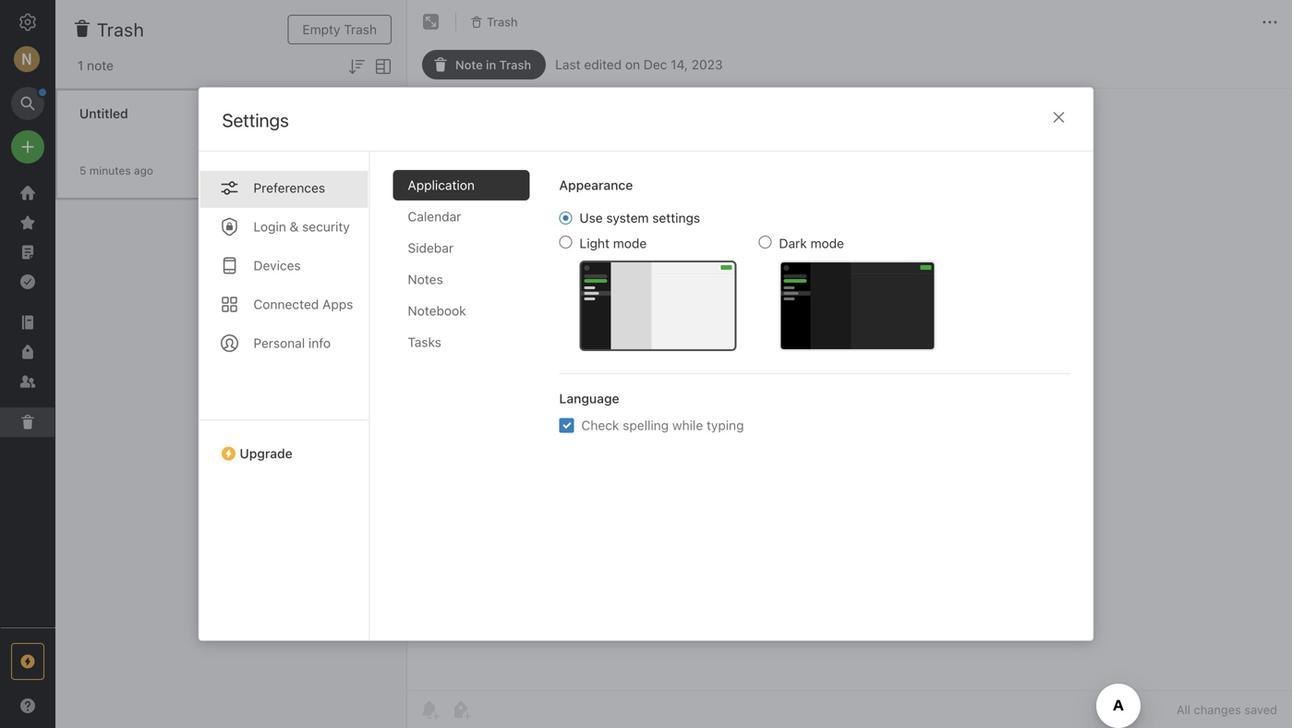 Task type: locate. For each thing, give the bounding box(es) containing it.
empty trash
[[303, 22, 377, 37]]

edited
[[584, 57, 622, 72]]

expand note image
[[420, 11, 443, 33]]

in
[[486, 58, 497, 72]]

tab list containing application
[[393, 170, 545, 640]]

typing
[[707, 418, 744, 433]]

minutes
[[89, 164, 131, 177]]

option group
[[560, 210, 937, 351]]

trash right in
[[500, 58, 532, 72]]

mode for light mode
[[613, 236, 647, 251]]

use
[[580, 210, 603, 225]]

upgrade image
[[17, 651, 39, 673]]

mode right dark
[[811, 236, 845, 251]]

check
[[582, 418, 620, 433]]

check spelling while typing
[[582, 418, 744, 433]]

trash up note at the left
[[97, 18, 144, 40]]

last
[[556, 57, 581, 72]]

trash
[[487, 15, 518, 29], [97, 18, 144, 40], [344, 22, 377, 37], [500, 58, 532, 72]]

use system settings
[[580, 210, 701, 225]]

settings
[[222, 109, 289, 131]]

light mode
[[580, 236, 647, 251]]

1 horizontal spatial mode
[[811, 236, 845, 251]]

light
[[580, 236, 610, 251]]

tab list containing preferences
[[199, 152, 370, 640]]

tab list for appearance
[[393, 170, 545, 640]]

preferences
[[254, 180, 325, 195]]

Dark mode radio
[[759, 236, 772, 249]]

tree
[[0, 178, 55, 627]]

notes tab
[[393, 264, 530, 295]]

1 mode from the left
[[613, 236, 647, 251]]

info
[[309, 335, 331, 351]]

2 mode from the left
[[811, 236, 845, 251]]

security
[[302, 219, 350, 234]]

1 horizontal spatial tab list
[[393, 170, 545, 640]]

connected apps
[[254, 297, 353, 312]]

appearance
[[560, 177, 633, 193]]

Note Editor text field
[[408, 89, 1293, 690]]

add a reminder image
[[419, 699, 441, 721]]

settings image
[[17, 11, 39, 33]]

tasks
[[408, 335, 442, 350]]

last edited on dec 14, 2023
[[556, 57, 723, 72]]

tab list
[[199, 152, 370, 640], [393, 170, 545, 640]]

0 horizontal spatial mode
[[613, 236, 647, 251]]

tab list for application
[[199, 152, 370, 640]]

note
[[87, 58, 114, 73]]

note window element
[[408, 0, 1293, 728]]

application
[[408, 177, 475, 193]]

mode
[[613, 236, 647, 251], [811, 236, 845, 251]]

upgrade button
[[199, 420, 369, 469]]

Light mode radio
[[560, 236, 573, 249]]

5
[[79, 164, 86, 177]]

note list element
[[55, 0, 408, 728]]

untitled
[[79, 106, 128, 121]]

trash right empty
[[344, 22, 377, 37]]

spelling
[[623, 418, 669, 433]]

0 horizontal spatial tab list
[[199, 152, 370, 640]]

saved
[[1245, 703, 1278, 717]]

mode down system
[[613, 236, 647, 251]]

14,
[[671, 57, 688, 72]]

1
[[78, 58, 83, 73]]



Task type: describe. For each thing, give the bounding box(es) containing it.
settings
[[653, 210, 701, 225]]

Check spelling while typing checkbox
[[560, 418, 574, 433]]

login & security
[[254, 219, 350, 234]]

sidebar tab
[[393, 233, 530, 263]]

personal info
[[254, 335, 331, 351]]

note in trash
[[456, 58, 532, 72]]

devices
[[254, 258, 301, 273]]

on
[[626, 57, 641, 72]]

calendar tab
[[393, 201, 530, 232]]

note
[[456, 58, 483, 72]]

calendar
[[408, 209, 462, 224]]

add tag image
[[450, 699, 472, 721]]

upgrade
[[240, 446, 293, 461]]

notes
[[408, 272, 443, 287]]

tasks tab
[[393, 327, 530, 358]]

dark
[[780, 236, 807, 251]]

&
[[290, 219, 299, 234]]

login
[[254, 219, 286, 234]]

application tab
[[393, 170, 530, 201]]

close image
[[1048, 106, 1071, 128]]

dark mode
[[780, 236, 845, 251]]

all changes saved
[[1177, 703, 1278, 717]]

all
[[1177, 703, 1191, 717]]

changes
[[1195, 703, 1242, 717]]

while
[[673, 418, 704, 433]]

trash up note in trash
[[487, 15, 518, 29]]

Use system settings radio
[[560, 212, 573, 225]]

dec
[[644, 57, 668, 72]]

connected
[[254, 297, 319, 312]]

empty trash button
[[288, 15, 392, 44]]

home image
[[17, 182, 39, 204]]

personal
[[254, 335, 305, 351]]

notebook tab
[[393, 296, 530, 326]]

mode for dark mode
[[811, 236, 845, 251]]

empty
[[303, 22, 341, 37]]

1 note
[[78, 58, 114, 73]]

trash button
[[464, 9, 524, 35]]

language
[[560, 391, 620, 406]]

system
[[607, 210, 649, 225]]

option group containing use system settings
[[560, 210, 937, 351]]

2023
[[692, 57, 723, 72]]

sidebar
[[408, 240, 454, 256]]

apps
[[323, 297, 353, 312]]

ago
[[134, 164, 153, 177]]

5 minutes ago
[[79, 164, 153, 177]]

notebook
[[408, 303, 466, 318]]



Task type: vqa. For each thing, say whether or not it's contained in the screenshot.
MINUTES
yes



